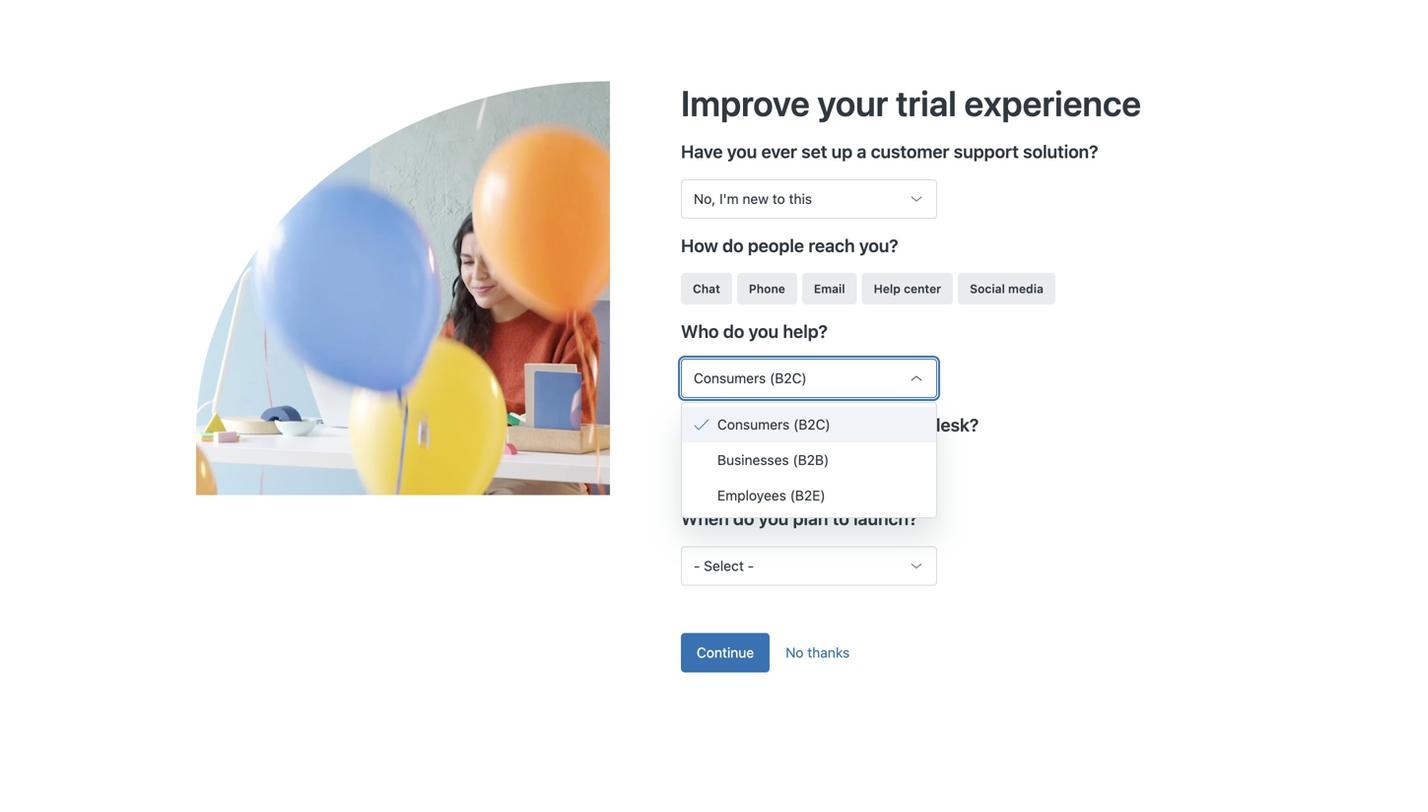 Task type: describe. For each thing, give the bounding box(es) containing it.
solution?
[[1023, 141, 1098, 162]]

use
[[864, 415, 894, 436]]

employees (b2e) option
[[682, 478, 936, 513]]

consumers (b2c) button
[[681, 359, 937, 398]]

many
[[722, 415, 768, 436]]

no thanks button
[[770, 633, 866, 672]]

ever
[[761, 141, 797, 162]]

improve
[[681, 82, 810, 124]]

employees (b2e)
[[718, 487, 826, 504]]

no,
[[694, 191, 716, 207]]

you for when
[[759, 508, 789, 529]]

set
[[802, 141, 827, 162]]

media
[[1008, 282, 1044, 296]]

do for how
[[722, 235, 744, 256]]

when
[[681, 508, 729, 529]]

social media button
[[958, 273, 1055, 304]]

trial
[[896, 82, 957, 124]]

help center
[[874, 282, 941, 296]]

1 - select - button from the top
[[681, 453, 937, 492]]

email
[[814, 282, 845, 296]]

- down when do you plan to launch?
[[748, 558, 754, 574]]

do for when
[[733, 508, 754, 529]]

up
[[832, 141, 853, 162]]

agents
[[772, 415, 829, 436]]

continue button
[[681, 633, 770, 672]]

- down when
[[694, 558, 700, 574]]

i'm
[[720, 191, 739, 207]]

new
[[743, 191, 769, 207]]

to inside popup button
[[772, 191, 785, 207]]

consumers inside popup button
[[694, 370, 766, 386]]

you for who
[[749, 321, 779, 342]]

continue
[[697, 644, 754, 661]]

select for 1st - select - popup button from the top of the page
[[704, 464, 744, 480]]

you?
[[859, 235, 899, 256]]

this
[[789, 191, 812, 207]]

list box containing consumers (b2c)
[[681, 402, 937, 518]]

who
[[681, 321, 719, 342]]

chat
[[693, 282, 720, 296]]

1 vertical spatial to
[[833, 508, 849, 529]]

center
[[904, 282, 941, 296]]

experience
[[964, 82, 1141, 124]]

will
[[833, 415, 860, 436]]

(b2b)
[[793, 452, 829, 468]]

- up when
[[694, 464, 700, 480]]

a
[[857, 141, 867, 162]]

reach
[[808, 235, 855, 256]]

no, i'm new to this
[[694, 191, 812, 207]]

(b2e)
[[790, 487, 826, 504]]

consumers (b2c) inside option
[[718, 416, 831, 433]]

when do you plan to launch?
[[681, 508, 918, 529]]

help?
[[783, 321, 828, 342]]

- select - for first - select - popup button from the bottom
[[694, 558, 754, 574]]

launch?
[[854, 508, 918, 529]]

how for how do people reach you?
[[681, 235, 718, 256]]

(b2c) inside consumers (b2c) popup button
[[770, 370, 807, 386]]

2 - select - button from the top
[[681, 546, 937, 586]]

have you ever set up a customer support solution?
[[681, 141, 1098, 162]]



Task type: vqa. For each thing, say whether or not it's contained in the screenshot.
THE EMAIL BUTTON in the top right of the page
yes



Task type: locate. For each thing, give the bounding box(es) containing it.
consumers (b2c) inside popup button
[[694, 370, 807, 386]]

you down employees (b2e)
[[759, 508, 789, 529]]

2 how from the top
[[681, 415, 718, 436]]

help center button
[[862, 273, 953, 304]]

1 vertical spatial - select - button
[[681, 546, 937, 586]]

you left ever
[[727, 141, 757, 162]]

1 select from the top
[[704, 464, 744, 480]]

your
[[817, 82, 888, 124]]

improve your trial experience
[[681, 82, 1141, 124]]

you
[[727, 141, 757, 162], [749, 321, 779, 342], [759, 508, 789, 529]]

0 vertical spatial how
[[681, 235, 718, 256]]

0 vertical spatial consumers (b2c)
[[694, 370, 807, 386]]

do
[[722, 235, 744, 256], [723, 321, 744, 342], [733, 508, 754, 529]]

social
[[970, 282, 1005, 296]]

2 select from the top
[[704, 558, 744, 574]]

how do people reach you?
[[681, 235, 899, 256]]

select up employees
[[704, 464, 744, 480]]

plan
[[793, 508, 828, 529]]

who do you help?
[[681, 321, 828, 342]]

0 vertical spatial consumers
[[694, 370, 766, 386]]

- select - for 1st - select - popup button from the top of the page
[[694, 464, 754, 480]]

to
[[772, 191, 785, 207], [833, 508, 849, 529]]

consumers up many at bottom
[[694, 370, 766, 386]]

phone
[[749, 282, 785, 296]]

- select - down when
[[694, 558, 754, 574]]

1 - select - from the top
[[694, 464, 754, 480]]

1 vertical spatial you
[[749, 321, 779, 342]]

consumers up businesses
[[718, 416, 790, 433]]

2 vertical spatial do
[[733, 508, 754, 529]]

1 vertical spatial consumers (b2c)
[[718, 416, 831, 433]]

0 vertical spatial to
[[772, 191, 785, 207]]

1 vertical spatial (b2c)
[[794, 416, 831, 433]]

people
[[748, 235, 804, 256]]

consumers (b2c) option
[[682, 407, 936, 443]]

to right plan
[[833, 508, 849, 529]]

how for how many agents will use zendesk?
[[681, 415, 718, 436]]

how
[[681, 235, 718, 256], [681, 415, 718, 436]]

you left help?
[[749, 321, 779, 342]]

- select - up employees
[[694, 464, 754, 480]]

email button
[[802, 273, 857, 304]]

list box
[[681, 402, 937, 518]]

support
[[954, 141, 1019, 162]]

employees
[[718, 487, 786, 504]]

businesses
[[718, 452, 789, 468]]

consumers inside option
[[718, 416, 790, 433]]

2 vertical spatial you
[[759, 508, 789, 529]]

1 horizontal spatial to
[[833, 508, 849, 529]]

how up chat
[[681, 235, 718, 256]]

1 vertical spatial select
[[704, 558, 744, 574]]

1 vertical spatial consumers
[[718, 416, 790, 433]]

-
[[694, 464, 700, 480], [748, 464, 754, 480], [694, 558, 700, 574], [748, 558, 754, 574]]

how many agents will use zendesk?
[[681, 415, 979, 436]]

social media
[[970, 282, 1044, 296]]

customer service agent wearing a headset and sitting at a desk as balloons float through the air in celebration. image
[[196, 81, 681, 495]]

zendesk?
[[898, 415, 979, 436]]

do down employees
[[733, 508, 754, 529]]

select down when
[[704, 558, 744, 574]]

help
[[874, 282, 901, 296]]

0 vertical spatial do
[[722, 235, 744, 256]]

1 vertical spatial - select -
[[694, 558, 754, 574]]

(b2c) up agents
[[770, 370, 807, 386]]

- select -
[[694, 464, 754, 480], [694, 558, 754, 574]]

no thanks
[[786, 644, 850, 661]]

thanks
[[807, 644, 850, 661]]

chat button
[[681, 273, 732, 304]]

0 horizontal spatial to
[[772, 191, 785, 207]]

consumers (b2c) up "businesses (b2b)"
[[718, 416, 831, 433]]

(b2c) left will
[[794, 416, 831, 433]]

consumers (b2c)
[[694, 370, 807, 386], [718, 416, 831, 433]]

customer
[[871, 141, 950, 162]]

to left this at the right top of page
[[772, 191, 785, 207]]

consumers
[[694, 370, 766, 386], [718, 416, 790, 433]]

0 vertical spatial select
[[704, 464, 744, 480]]

0 vertical spatial you
[[727, 141, 757, 162]]

2 - select - from the top
[[694, 558, 754, 574]]

(b2c)
[[770, 370, 807, 386], [794, 416, 831, 433]]

0 vertical spatial - select - button
[[681, 453, 937, 492]]

how left many at bottom
[[681, 415, 718, 436]]

0 vertical spatial (b2c)
[[770, 370, 807, 386]]

do left people
[[722, 235, 744, 256]]

select
[[704, 464, 744, 480], [704, 558, 744, 574]]

1 how from the top
[[681, 235, 718, 256]]

phone button
[[737, 273, 797, 304]]

0 vertical spatial - select -
[[694, 464, 754, 480]]

businesses (b2b) option
[[682, 443, 936, 478]]

select for first - select - popup button from the bottom
[[704, 558, 744, 574]]

(b2c) inside consumers (b2c) option
[[794, 416, 831, 433]]

businesses (b2b)
[[718, 452, 829, 468]]

have
[[681, 141, 723, 162]]

1 vertical spatial do
[[723, 321, 744, 342]]

do right who
[[723, 321, 744, 342]]

do for who
[[723, 321, 744, 342]]

no
[[786, 644, 804, 661]]

consumers (b2c) up many at bottom
[[694, 370, 807, 386]]

- select - button
[[681, 453, 937, 492], [681, 546, 937, 586]]

1 vertical spatial how
[[681, 415, 718, 436]]

- up employees
[[748, 464, 754, 480]]

no, i'm new to this button
[[681, 179, 937, 219]]



